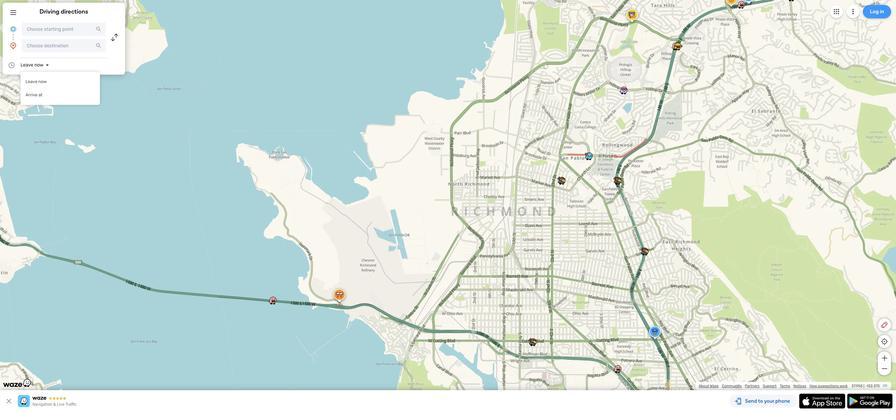 Task type: describe. For each thing, give the bounding box(es) containing it.
zoom out image
[[881, 365, 889, 373]]

arrive at
[[25, 92, 43, 97]]

pencil image
[[881, 321, 889, 329]]

navigation
[[32, 402, 52, 407]]

about
[[699, 384, 709, 388]]

leave now option
[[21, 75, 100, 88]]

0 vertical spatial now
[[34, 62, 44, 68]]

37.955
[[852, 384, 863, 388]]

how
[[810, 384, 817, 388]]

suggestions
[[818, 384, 839, 388]]

122.375
[[867, 384, 880, 388]]

live
[[57, 402, 65, 407]]

support link
[[763, 384, 777, 388]]

zoom in image
[[881, 354, 889, 362]]

notices
[[794, 384, 807, 388]]

navigation & live traffic
[[32, 402, 77, 407]]

about waze link
[[699, 384, 719, 388]]

clock image
[[8, 61, 16, 69]]

leave now inside option
[[25, 79, 47, 84]]

work
[[840, 384, 848, 388]]

partners link
[[745, 384, 760, 388]]

arrive at option
[[21, 88, 100, 102]]

0 vertical spatial leave now
[[21, 62, 44, 68]]

0 vertical spatial leave
[[21, 62, 33, 68]]

traffic
[[65, 402, 77, 407]]

arrive
[[25, 92, 37, 97]]



Task type: vqa. For each thing, say whether or not it's contained in the screenshot.
30.438
no



Task type: locate. For each thing, give the bounding box(es) containing it.
1 vertical spatial now
[[38, 79, 47, 84]]

leave up the arrive
[[25, 79, 37, 84]]

1 vertical spatial leave now
[[25, 79, 47, 84]]

terms link
[[780, 384, 790, 388]]

now inside leave now option
[[38, 79, 47, 84]]

now up at
[[38, 79, 47, 84]]

&
[[53, 402, 56, 407]]

driving directions
[[40, 8, 88, 15]]

driving
[[40, 8, 59, 15]]

x image
[[5, 397, 13, 405]]

directions
[[61, 8, 88, 15]]

community
[[722, 384, 742, 388]]

partners
[[745, 384, 760, 388]]

link image
[[883, 383, 888, 388]]

leave now right clock icon at the left top of the page
[[21, 62, 44, 68]]

location image
[[9, 42, 17, 50]]

Choose starting point text field
[[22, 23, 106, 36]]

leave
[[21, 62, 33, 68], [25, 79, 37, 84]]

current location image
[[9, 25, 17, 33]]

|
[[864, 384, 865, 388]]

leave inside option
[[25, 79, 37, 84]]

community link
[[722, 384, 742, 388]]

Choose destination text field
[[22, 39, 106, 52]]

at
[[38, 92, 43, 97]]

how suggestions work link
[[810, 384, 848, 388]]

-
[[866, 384, 867, 388]]

notices link
[[794, 384, 807, 388]]

terms
[[780, 384, 790, 388]]

about waze community partners support terms notices how suggestions work
[[699, 384, 848, 388]]

1 vertical spatial leave
[[25, 79, 37, 84]]

now up leave now option
[[34, 62, 44, 68]]

now
[[34, 62, 44, 68], [38, 79, 47, 84]]

leave now
[[21, 62, 44, 68], [25, 79, 47, 84]]

leave right clock icon at the left top of the page
[[21, 62, 33, 68]]

support
[[763, 384, 777, 388]]

waze
[[710, 384, 719, 388]]

37.955 | -122.375
[[852, 384, 880, 388]]

leave now up arrive at at the left top
[[25, 79, 47, 84]]



